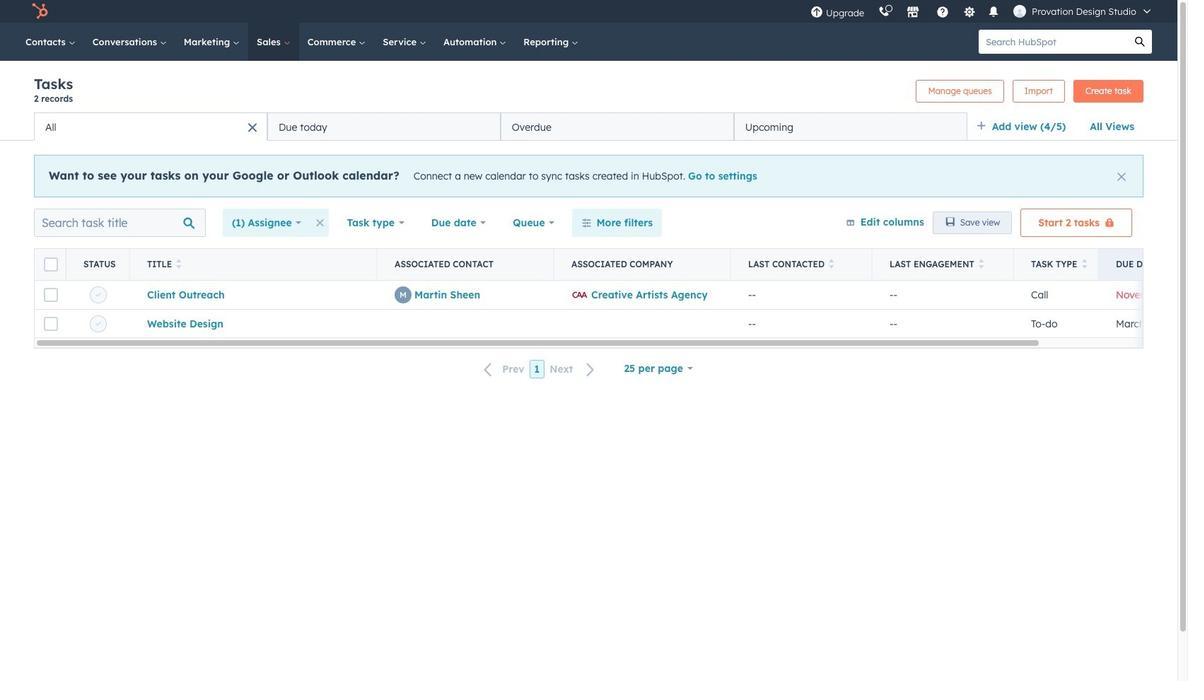 Task type: describe. For each thing, give the bounding box(es) containing it.
1 column header from the left
[[35, 249, 66, 280]]

1 press to sort. element from the left
[[176, 259, 182, 270]]

press to sort. image for fourth press to sort. "element" from right
[[176, 259, 182, 269]]

3 column header from the left
[[378, 249, 555, 280]]

james peterson image
[[1014, 5, 1026, 18]]

2 press to sort. image from the left
[[979, 259, 984, 269]]

1 press to sort. image from the left
[[829, 259, 834, 269]]

3 press to sort. element from the left
[[979, 259, 984, 270]]

2 task status: not completed image from the top
[[95, 321, 101, 327]]

pagination navigation
[[475, 360, 604, 379]]

2 column header from the left
[[66, 249, 130, 280]]

2 press to sort. element from the left
[[829, 259, 834, 270]]



Task type: locate. For each thing, give the bounding box(es) containing it.
column header
[[35, 249, 66, 280], [66, 249, 130, 280], [378, 249, 555, 280], [555, 249, 731, 280]]

banner
[[34, 75, 1144, 112]]

Search task title search field
[[34, 209, 206, 237]]

4 press to sort. element from the left
[[1082, 259, 1087, 270]]

0 horizontal spatial press to sort. image
[[176, 259, 182, 269]]

task status: not completed image
[[95, 292, 101, 298], [95, 321, 101, 327]]

1 vertical spatial task status: not completed image
[[95, 321, 101, 327]]

1 horizontal spatial press to sort. image
[[1082, 259, 1087, 269]]

0 horizontal spatial press to sort. image
[[829, 259, 834, 269]]

0 vertical spatial task status: not completed image
[[95, 292, 101, 298]]

menu
[[804, 0, 1161, 23]]

marketplaces image
[[907, 6, 920, 19]]

press to sort. image
[[176, 259, 182, 269], [1082, 259, 1087, 269]]

2 press to sort. image from the left
[[1082, 259, 1087, 269]]

4 column header from the left
[[555, 249, 731, 280]]

alert
[[34, 155, 1144, 197]]

press to sort. image for first press to sort. "element" from the right
[[1082, 259, 1087, 269]]

press to sort. element
[[176, 259, 182, 270], [829, 259, 834, 270], [979, 259, 984, 270], [1082, 259, 1087, 270]]

tab list
[[34, 112, 967, 141]]

1 press to sort. image from the left
[[176, 259, 182, 269]]

Search HubSpot search field
[[979, 30, 1128, 54]]

1 task status: not completed image from the top
[[95, 292, 101, 298]]

press to sort. image
[[829, 259, 834, 269], [979, 259, 984, 269]]

1 horizontal spatial press to sort. image
[[979, 259, 984, 269]]

close image
[[1118, 173, 1126, 181]]



Task type: vqa. For each thing, say whether or not it's contained in the screenshot.
second Press to sort. icon from right
yes



